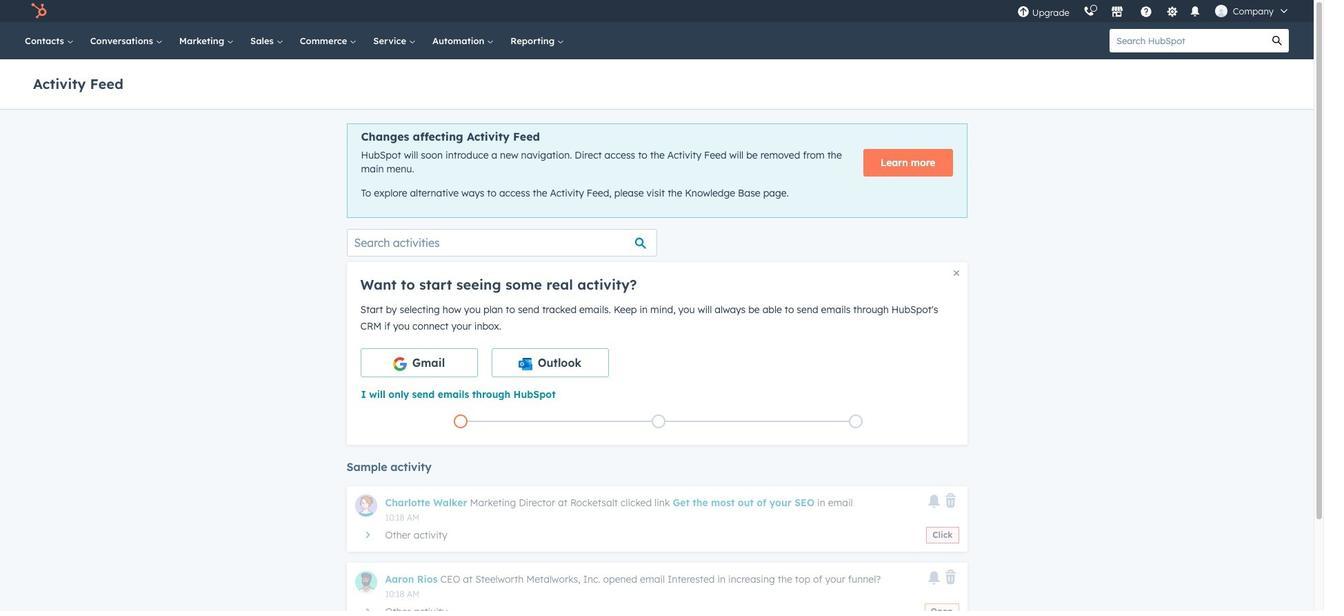 Task type: locate. For each thing, give the bounding box(es) containing it.
onboarding.steps.finalstep.title image
[[853, 418, 860, 426]]

menu
[[1011, 0, 1298, 22]]

Search HubSpot search field
[[1110, 29, 1266, 52]]

list
[[362, 412, 955, 431]]

None checkbox
[[361, 348, 478, 377], [492, 348, 609, 377], [361, 348, 478, 377], [492, 348, 609, 377]]



Task type: describe. For each thing, give the bounding box(es) containing it.
Search activities search field
[[347, 229, 657, 257]]

close image
[[954, 270, 960, 276]]

onboarding.steps.sendtrackedemailingmail.title image
[[655, 418, 662, 426]]

marketplaces image
[[1112, 6, 1124, 19]]

jacob simon image
[[1216, 5, 1228, 17]]



Task type: vqa. For each thing, say whether or not it's contained in the screenshot.
onboarding.steps.finalStep.title image
yes



